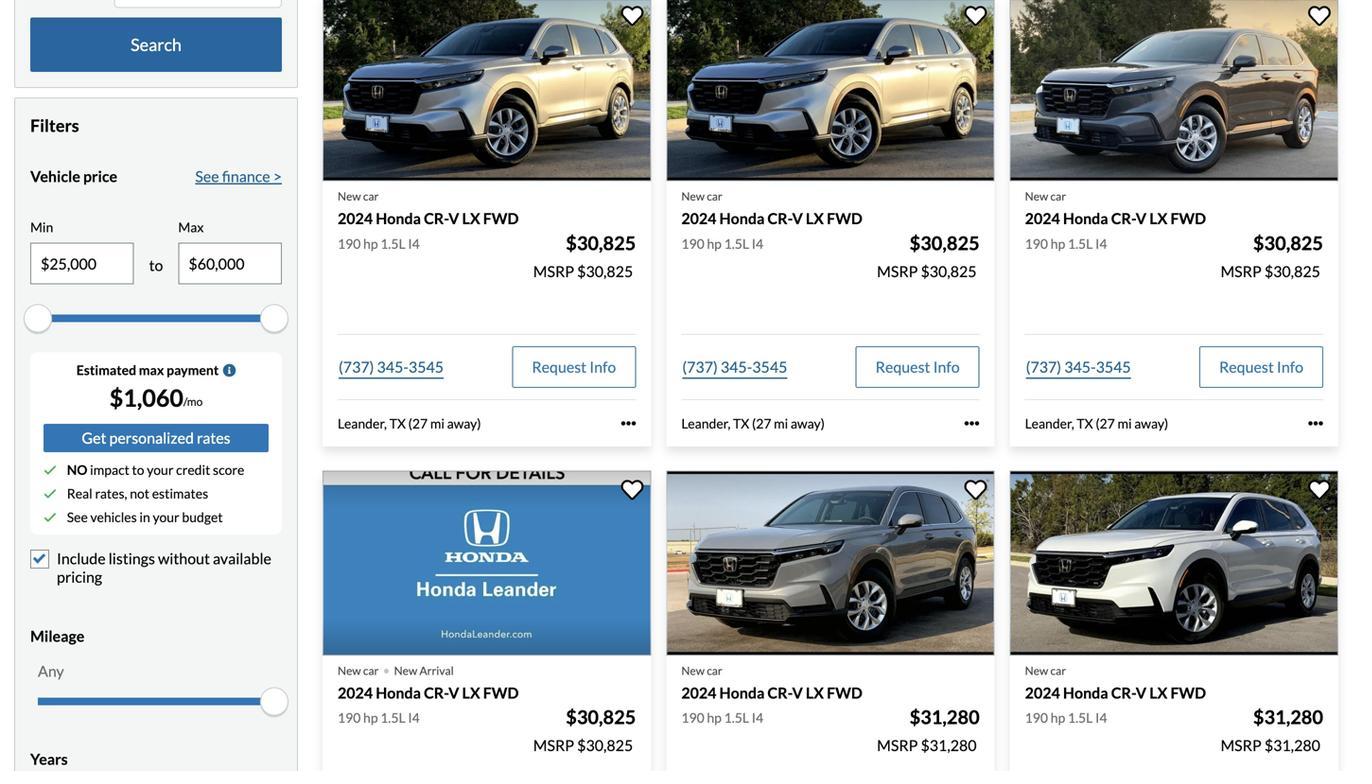 Task type: locate. For each thing, give the bounding box(es) containing it.
1 horizontal spatial 345-
[[721, 358, 753, 376]]

2024
[[338, 209, 373, 228], [682, 209, 717, 228], [1026, 209, 1061, 228], [338, 684, 373, 702], [682, 684, 717, 702], [1026, 684, 1061, 702]]

1 horizontal spatial away)
[[791, 415, 825, 431]]

$31,280
[[910, 706, 980, 729], [1254, 706, 1324, 729], [921, 736, 977, 755], [1265, 736, 1321, 755]]

1 horizontal spatial leander, tx (27 mi away)
[[682, 415, 825, 431]]

1 horizontal spatial ellipsis h image
[[965, 416, 980, 431]]

urban gray 2024 honda cr-v lx fwd suv / crossover front-wheel drive continuously variable transmission image
[[667, 471, 995, 656]]

leander,
[[338, 415, 387, 431], [682, 415, 731, 431], [1026, 415, 1075, 431]]

new car 2024 honda cr-v lx fwd
[[338, 189, 519, 228], [682, 189, 863, 228], [1026, 189, 1207, 228], [682, 664, 863, 702], [1026, 664, 1207, 702]]

1 ellipsis h image from the left
[[621, 416, 636, 431]]

2 (737) 345-3545 from the left
[[683, 358, 788, 376]]

to
[[149, 256, 163, 275], [132, 462, 144, 478]]

3 tx from the left
[[1077, 415, 1094, 431]]

info for ellipsis h image related to third (737) 345-3545 button from right
[[590, 358, 616, 376]]

1 vertical spatial to
[[132, 462, 144, 478]]

0 horizontal spatial mi
[[430, 415, 445, 431]]

2 request info button from the left
[[856, 346, 980, 388]]

0 horizontal spatial 345-
[[377, 358, 409, 376]]

1 horizontal spatial request info button
[[856, 346, 980, 388]]

1 horizontal spatial tx
[[733, 415, 750, 431]]

190
[[338, 236, 361, 252], [682, 236, 705, 252], [1026, 236, 1049, 252], [338, 710, 361, 726], [682, 710, 705, 726], [1026, 710, 1049, 726]]

1 request info button from the left
[[512, 346, 636, 388]]

3 info from the left
[[1277, 358, 1304, 376]]

1 horizontal spatial (737)
[[683, 358, 718, 376]]

request info
[[532, 358, 616, 376], [876, 358, 960, 376], [1220, 358, 1304, 376]]

190 hp 1.5l i4
[[338, 236, 420, 252], [682, 236, 764, 252], [1026, 236, 1108, 252], [338, 710, 420, 726], [682, 710, 764, 726], [1026, 710, 1108, 726]]

(737) 345-3545
[[339, 358, 444, 376], [683, 358, 788, 376], [1026, 358, 1132, 376]]

1 horizontal spatial 3545
[[753, 358, 788, 376]]

2 horizontal spatial 345-
[[1065, 358, 1096, 376]]

lx
[[462, 209, 480, 228], [806, 209, 824, 228], [1150, 209, 1168, 228], [462, 684, 480, 702], [806, 684, 824, 702], [1150, 684, 1168, 702]]

345-
[[377, 358, 409, 376], [721, 358, 753, 376], [1065, 358, 1096, 376]]

to right min text box
[[149, 256, 163, 275]]

request
[[532, 358, 587, 376], [876, 358, 931, 376], [1220, 358, 1275, 376]]

2 horizontal spatial request info button
[[1200, 346, 1324, 388]]

(27
[[409, 415, 428, 431], [752, 415, 772, 431], [1096, 415, 1116, 431]]

0 horizontal spatial leander, tx (27 mi away)
[[338, 415, 481, 431]]

available
[[213, 549, 272, 568]]

1 horizontal spatial $31,280 msrp $31,280
[[1221, 706, 1324, 755]]

0 vertical spatial your
[[147, 462, 174, 478]]

2 (737) 345-3545 button from the left
[[682, 346, 789, 388]]

your
[[147, 462, 174, 478], [153, 509, 180, 525]]

score
[[213, 462, 245, 478]]

see inside see finance > link
[[195, 167, 219, 185]]

gray metallic 2024 honda cr-v lx fwd suv / crossover front-wheel drive continuously variable transmission image
[[1010, 0, 1339, 181]]

1 horizontal spatial to
[[149, 256, 163, 275]]

v
[[449, 209, 459, 228], [793, 209, 803, 228], [1136, 209, 1147, 228], [449, 684, 459, 702], [793, 684, 803, 702], [1136, 684, 1147, 702]]

2 horizontal spatial request info
[[1220, 358, 1304, 376]]

2 info from the left
[[934, 358, 960, 376]]

1 horizontal spatial see
[[195, 167, 219, 185]]

mi
[[430, 415, 445, 431], [774, 415, 789, 431], [1118, 415, 1132, 431]]

check image
[[44, 464, 57, 477], [44, 511, 57, 524]]

away)
[[447, 415, 481, 431], [791, 415, 825, 431], [1135, 415, 1169, 431]]

(737) 345-3545 button
[[338, 346, 445, 388], [682, 346, 789, 388], [1026, 346, 1133, 388]]

rates,
[[95, 486, 127, 502]]

1 request info from the left
[[532, 358, 616, 376]]

2 horizontal spatial info
[[1277, 358, 1304, 376]]

include listings without available pricing
[[57, 549, 272, 586]]

see
[[195, 167, 219, 185], [67, 509, 88, 525]]

$30,825
[[566, 232, 636, 254], [910, 232, 980, 254], [1254, 232, 1324, 254], [577, 262, 633, 280], [921, 262, 977, 280], [1265, 262, 1321, 280], [566, 706, 636, 729], [577, 736, 633, 755]]

request info button for 2nd (737) 345-3545 button ellipsis h image
[[856, 346, 980, 388]]

years
[[30, 750, 68, 768]]

honda
[[376, 209, 421, 228], [720, 209, 765, 228], [1064, 209, 1109, 228], [376, 684, 421, 702], [720, 684, 765, 702], [1064, 684, 1109, 702]]

honda inside new car · new arrival 2024 honda cr-v lx fwd
[[376, 684, 421, 702]]

3 3545 from the left
[[1096, 358, 1132, 376]]

cr-
[[424, 209, 449, 228], [768, 209, 793, 228], [1112, 209, 1136, 228], [424, 684, 449, 702], [768, 684, 793, 702], [1112, 684, 1136, 702]]

pricing
[[57, 568, 102, 586]]

1 (737) 345-3545 from the left
[[339, 358, 444, 376]]

request info button
[[512, 346, 636, 388], [856, 346, 980, 388], [1200, 346, 1324, 388]]

info circle image
[[223, 364, 236, 377]]

1 vertical spatial your
[[153, 509, 180, 525]]

1 leander, from the left
[[338, 415, 387, 431]]

new
[[338, 189, 361, 203], [682, 189, 705, 203], [1026, 189, 1049, 203], [338, 664, 361, 677], [394, 664, 417, 677], [682, 664, 705, 677], [1026, 664, 1049, 677]]

2 horizontal spatial leander, tx (27 mi away)
[[1026, 415, 1169, 431]]

vehicle price
[[30, 167, 117, 185]]

budget
[[182, 509, 223, 525]]

1 vertical spatial see
[[67, 509, 88, 525]]

2 horizontal spatial 3545
[[1096, 358, 1132, 376]]

0 horizontal spatial 3545
[[409, 358, 444, 376]]

1 horizontal spatial mi
[[774, 415, 789, 431]]

3 (737) 345-3545 from the left
[[1026, 358, 1132, 376]]

0 horizontal spatial info
[[590, 358, 616, 376]]

leander, tx (27 mi away)
[[338, 415, 481, 431], [682, 415, 825, 431], [1026, 415, 1169, 431]]

mileage button
[[30, 613, 282, 660]]

2 check image from the top
[[44, 511, 57, 524]]

silver metallic 2024 honda cr-v lx fwd suv / crossover front-wheel drive continuously variable transmission image
[[323, 0, 651, 181], [667, 0, 995, 181], [323, 471, 651, 656]]

1 horizontal spatial info
[[934, 358, 960, 376]]

i4
[[408, 236, 420, 252], [752, 236, 764, 252], [1096, 236, 1108, 252], [408, 710, 420, 726], [752, 710, 764, 726], [1096, 710, 1108, 726]]

info for 2nd (737) 345-3545 button ellipsis h image
[[934, 358, 960, 376]]

3 request info button from the left
[[1200, 346, 1324, 388]]

1 horizontal spatial request
[[876, 358, 931, 376]]

car
[[363, 189, 379, 203], [707, 189, 723, 203], [1051, 189, 1067, 203], [363, 664, 379, 677], [707, 664, 723, 677], [1051, 664, 1067, 677]]

2 horizontal spatial request
[[1220, 358, 1275, 376]]

0 horizontal spatial request info
[[532, 358, 616, 376]]

include
[[57, 549, 106, 568]]

0 horizontal spatial (27
[[409, 415, 428, 431]]

1 horizontal spatial (737) 345-3545
[[683, 358, 788, 376]]

2 horizontal spatial mi
[[1118, 415, 1132, 431]]

estimated max payment
[[76, 362, 219, 378]]

new car 2024 honda cr-v lx fwd for 2nd (737) 345-3545 button
[[682, 189, 863, 228]]

(737)
[[339, 358, 374, 376], [683, 358, 718, 376], [1026, 358, 1062, 376]]

2 horizontal spatial (27
[[1096, 415, 1116, 431]]

get personalized rates button
[[44, 424, 269, 452]]

(737) 345-3545 for third (737) 345-3545 button from the left
[[1026, 358, 1132, 376]]

0 horizontal spatial tx
[[390, 415, 406, 431]]

$31,280 msrp $31,280 for platinum 2024 honda cr-v lx fwd suv / crossover front-wheel drive continuously variable transmission image
[[1221, 706, 1324, 755]]

Min text field
[[31, 244, 133, 284]]

in
[[140, 509, 150, 525]]

2 $31,280 msrp $31,280 from the left
[[1221, 706, 1324, 755]]

your right in
[[153, 509, 180, 525]]

3545 for third (737) 345-3545 button from right
[[409, 358, 444, 376]]

$1,060
[[109, 384, 183, 412]]

1 horizontal spatial (27
[[752, 415, 772, 431]]

0 horizontal spatial request info button
[[512, 346, 636, 388]]

2 tx from the left
[[733, 415, 750, 431]]

2 ellipsis h image from the left
[[965, 416, 980, 431]]

to up real rates, not estimates
[[132, 462, 144, 478]]

leander, for third (737) 345-3545 button from right
[[338, 415, 387, 431]]

1 3545 from the left
[[409, 358, 444, 376]]

msrp
[[534, 262, 575, 280], [877, 262, 918, 280], [1221, 262, 1262, 280], [534, 736, 575, 755], [877, 736, 918, 755], [1221, 736, 1262, 755]]

2 3545 from the left
[[753, 358, 788, 376]]

no
[[67, 462, 88, 478]]

Max text field
[[179, 244, 281, 284]]

2 leander, tx (27 mi away) from the left
[[682, 415, 825, 431]]

ellipsis h image
[[621, 416, 636, 431], [965, 416, 980, 431], [1309, 416, 1324, 431]]

check image down check icon
[[44, 511, 57, 524]]

0 horizontal spatial request
[[532, 358, 587, 376]]

check image
[[44, 487, 57, 501]]

hp
[[363, 236, 378, 252], [707, 236, 722, 252], [1051, 236, 1066, 252], [363, 710, 378, 726], [707, 710, 722, 726], [1051, 710, 1066, 726]]

lx inside new car · new arrival 2024 honda cr-v lx fwd
[[462, 684, 480, 702]]

filters
[[30, 115, 79, 136]]

your up estimates
[[147, 462, 174, 478]]

0 horizontal spatial (737) 345-3545 button
[[338, 346, 445, 388]]

see down real in the left bottom of the page
[[67, 509, 88, 525]]

2 horizontal spatial leander,
[[1026, 415, 1075, 431]]

info
[[590, 358, 616, 376], [934, 358, 960, 376], [1277, 358, 1304, 376]]

0 horizontal spatial away)
[[447, 415, 481, 431]]

$31,280 msrp $31,280 for the urban gray 2024 honda cr-v lx fwd suv / crossover front-wheel drive continuously variable transmission image
[[877, 706, 980, 755]]

your for budget
[[153, 509, 180, 525]]

$30,825 msrp $30,825
[[534, 232, 636, 280], [877, 232, 980, 280], [1221, 232, 1324, 280], [534, 706, 636, 755]]

1 $31,280 msrp $31,280 from the left
[[877, 706, 980, 755]]

3 leander, from the left
[[1026, 415, 1075, 431]]

3 (737) from the left
[[1026, 358, 1062, 376]]

vehicles
[[90, 509, 137, 525]]

not
[[130, 486, 150, 502]]

2 request from the left
[[876, 358, 931, 376]]

2 (737) from the left
[[683, 358, 718, 376]]

1 check image from the top
[[44, 464, 57, 477]]

1 horizontal spatial request info
[[876, 358, 960, 376]]

0 horizontal spatial $31,280 msrp $31,280
[[877, 706, 980, 755]]

2 horizontal spatial (737) 345-3545 button
[[1026, 346, 1133, 388]]

2 horizontal spatial away)
[[1135, 415, 1169, 431]]

1 345- from the left
[[377, 358, 409, 376]]

$31,280 msrp $31,280
[[877, 706, 980, 755], [1221, 706, 1324, 755]]

2 horizontal spatial tx
[[1077, 415, 1094, 431]]

0 horizontal spatial (737)
[[339, 358, 374, 376]]

1 horizontal spatial (737) 345-3545 button
[[682, 346, 789, 388]]

1 horizontal spatial leander,
[[682, 415, 731, 431]]

0 horizontal spatial (737) 345-3545
[[339, 358, 444, 376]]

0 horizontal spatial to
[[132, 462, 144, 478]]

1.5l
[[381, 236, 406, 252], [725, 236, 750, 252], [1068, 236, 1093, 252], [381, 710, 406, 726], [725, 710, 750, 726], [1068, 710, 1093, 726]]

2 leander, from the left
[[682, 415, 731, 431]]

0 vertical spatial see
[[195, 167, 219, 185]]

ellipsis h image for third (737) 345-3545 button from the left
[[1309, 416, 1324, 431]]

1 leander, tx (27 mi away) from the left
[[338, 415, 481, 431]]

see finance >
[[195, 167, 282, 185]]

0 vertical spatial check image
[[44, 464, 57, 477]]

0 horizontal spatial see
[[67, 509, 88, 525]]

check image up check icon
[[44, 464, 57, 477]]

3545 for 2nd (737) 345-3545 button
[[753, 358, 788, 376]]

2 horizontal spatial (737) 345-3545
[[1026, 358, 1132, 376]]

fwd
[[483, 209, 519, 228], [827, 209, 863, 228], [1171, 209, 1207, 228], [483, 684, 519, 702], [827, 684, 863, 702], [1171, 684, 1207, 702]]

search
[[131, 34, 182, 55]]

3 ellipsis h image from the left
[[1309, 416, 1324, 431]]

search button
[[30, 17, 282, 72]]

see for see vehicles in your budget
[[67, 509, 88, 525]]

1 info from the left
[[590, 358, 616, 376]]

3545
[[409, 358, 444, 376], [753, 358, 788, 376], [1096, 358, 1132, 376]]

1 vertical spatial check image
[[44, 511, 57, 524]]

2 horizontal spatial ellipsis h image
[[1309, 416, 1324, 431]]

payment
[[167, 362, 219, 378]]

3 (737) 345-3545 button from the left
[[1026, 346, 1133, 388]]

0 horizontal spatial leander,
[[338, 415, 387, 431]]

see left finance
[[195, 167, 219, 185]]

tx
[[390, 415, 406, 431], [733, 415, 750, 431], [1077, 415, 1094, 431]]

see finance > link
[[195, 165, 282, 188]]

2 horizontal spatial (737)
[[1026, 358, 1062, 376]]

arrival
[[420, 664, 454, 677]]

2 away) from the left
[[791, 415, 825, 431]]

1 request from the left
[[532, 358, 587, 376]]

cr- inside new car · new arrival 2024 honda cr-v lx fwd
[[424, 684, 449, 702]]

0 horizontal spatial ellipsis h image
[[621, 416, 636, 431]]

1 (737) from the left
[[339, 358, 374, 376]]

1 (737) 345-3545 button from the left
[[338, 346, 445, 388]]



Task type: describe. For each thing, give the bounding box(es) containing it.
platinum 2024 honda cr-v lx fwd suv / crossover front-wheel drive continuously variable transmission image
[[1010, 471, 1339, 656]]

1 mi from the left
[[430, 415, 445, 431]]

2024 inside new car · new arrival 2024 honda cr-v lx fwd
[[338, 684, 373, 702]]

real
[[67, 486, 92, 502]]

estimated
[[76, 362, 136, 378]]

v inside new car · new arrival 2024 honda cr-v lx fwd
[[449, 684, 459, 702]]

3 request info from the left
[[1220, 358, 1304, 376]]

get
[[82, 429, 106, 447]]

car inside new car · new arrival 2024 honda cr-v lx fwd
[[363, 664, 379, 677]]

your for credit
[[147, 462, 174, 478]]

get personalized rates
[[82, 429, 231, 447]]

fwd inside new car · new arrival 2024 honda cr-v lx fwd
[[483, 684, 519, 702]]

info for third (737) 345-3545 button from the left ellipsis h image
[[1277, 358, 1304, 376]]

(737) 345-3545 for 2nd (737) 345-3545 button
[[683, 358, 788, 376]]

max
[[178, 219, 204, 235]]

ellipsis h image for 2nd (737) 345-3545 button
[[965, 416, 980, 431]]

see vehicles in your budget
[[67, 509, 223, 525]]

see for see finance >
[[195, 167, 219, 185]]

$1,060 /mo
[[109, 384, 203, 412]]

3 (27 from the left
[[1096, 415, 1116, 431]]

any
[[38, 662, 64, 680]]

3 request from the left
[[1220, 358, 1275, 376]]

1 tx from the left
[[390, 415, 406, 431]]

price
[[83, 167, 117, 185]]

(737) 345-3545 for third (737) 345-3545 button from right
[[339, 358, 444, 376]]

>
[[273, 167, 282, 185]]

finance
[[222, 167, 270, 185]]

leander, for third (737) 345-3545 button from the left
[[1026, 415, 1075, 431]]

2 mi from the left
[[774, 415, 789, 431]]

listings
[[109, 549, 155, 568]]

3 345- from the left
[[1065, 358, 1096, 376]]

/mo
[[183, 395, 203, 408]]

no impact to your credit score
[[67, 462, 245, 478]]

leander, for 2nd (737) 345-3545 button
[[682, 415, 731, 431]]

new car · new arrival 2024 honda cr-v lx fwd
[[338, 652, 519, 702]]

mileage
[[30, 627, 85, 645]]

personalized
[[109, 429, 194, 447]]

ellipsis h image for third (737) 345-3545 button from right
[[621, 416, 636, 431]]

request info button for third (737) 345-3545 button from the left ellipsis h image
[[1200, 346, 1324, 388]]

min
[[30, 219, 53, 235]]

impact
[[90, 462, 130, 478]]

years button
[[30, 736, 282, 771]]

1 away) from the left
[[447, 415, 481, 431]]

new car 2024 honda cr-v lx fwd for third (737) 345-3545 button from right
[[338, 189, 519, 228]]

3 away) from the left
[[1135, 415, 1169, 431]]

estimates
[[152, 486, 208, 502]]

2 request info from the left
[[876, 358, 960, 376]]

2 345- from the left
[[721, 358, 753, 376]]

ZIP telephone field
[[114, 0, 282, 8]]

1 (27 from the left
[[409, 415, 428, 431]]

3 mi from the left
[[1118, 415, 1132, 431]]

rates
[[197, 429, 231, 447]]

credit
[[176, 462, 210, 478]]

3545 for third (737) 345-3545 button from the left
[[1096, 358, 1132, 376]]

2 (27 from the left
[[752, 415, 772, 431]]

vehicle
[[30, 167, 80, 185]]

max
[[139, 362, 164, 378]]

without
[[158, 549, 210, 568]]

new car 2024 honda cr-v lx fwd for third (737) 345-3545 button from the left
[[1026, 189, 1207, 228]]

3 leander, tx (27 mi away) from the left
[[1026, 415, 1169, 431]]

·
[[383, 652, 390, 686]]

0 vertical spatial to
[[149, 256, 163, 275]]

request info button for ellipsis h image related to third (737) 345-3545 button from right
[[512, 346, 636, 388]]

real rates, not estimates
[[67, 486, 208, 502]]



Task type: vqa. For each thing, say whether or not it's contained in the screenshot.
first (737) 345-3545 button from left 345-
yes



